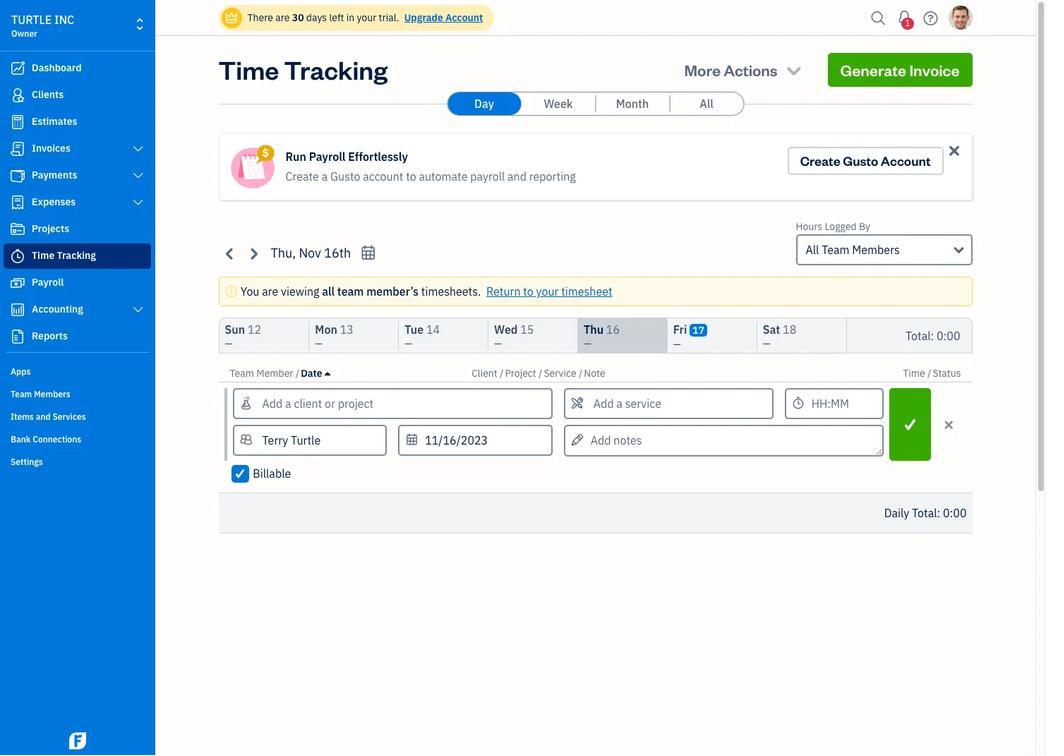 Task type: describe. For each thing, give the bounding box(es) containing it.
16
[[607, 323, 620, 337]]

members inside the all team members dropdown button
[[853, 243, 900, 257]]

date link
[[301, 367, 330, 380]]

15
[[521, 323, 534, 337]]

accounting link
[[4, 297, 151, 323]]

14
[[427, 323, 440, 337]]

member
[[257, 367, 293, 380]]

hours
[[796, 220, 823, 233]]

fri 17 —
[[674, 323, 705, 351]]

team members
[[11, 389, 71, 400]]

project link
[[505, 367, 539, 380]]

team for team member /
[[230, 367, 254, 380]]

items and services
[[11, 412, 86, 422]]

mon
[[315, 323, 337, 337]]

invoice image
[[9, 142, 26, 156]]

invoice
[[910, 60, 960, 80]]

all team members
[[806, 243, 900, 257]]

chevrondown image
[[785, 60, 804, 80]]

sat 18 —
[[763, 323, 797, 350]]

search image
[[868, 7, 890, 29]]

1 vertical spatial 0:00
[[944, 506, 967, 521]]

chevron large down image
[[132, 197, 145, 208]]

daily
[[885, 506, 910, 521]]

accounting
[[32, 303, 83, 316]]

client / project / service / note
[[472, 367, 606, 380]]

cancel image
[[943, 416, 956, 433]]

go to help image
[[920, 7, 943, 29]]

crown image
[[224, 10, 239, 25]]

client
[[472, 367, 498, 380]]

create gusto account button
[[788, 147, 944, 175]]

week
[[544, 97, 573, 111]]

all for all
[[700, 97, 714, 111]]

time / status
[[903, 367, 962, 380]]

time link
[[903, 367, 928, 380]]

members inside team members link
[[34, 389, 71, 400]]

reports
[[32, 330, 68, 343]]

member's
[[367, 285, 419, 299]]

sun
[[225, 323, 245, 337]]

— for wed
[[494, 338, 502, 350]]

5 / from the left
[[928, 367, 932, 380]]

expenses link
[[4, 190, 151, 215]]

Add a client or project text field
[[234, 390, 551, 418]]

upgrade account link
[[402, 11, 483, 24]]

and inside the main element
[[36, 412, 51, 422]]

you are viewing all team member's timesheets. return to your timesheet
[[241, 285, 613, 299]]

money image
[[9, 276, 26, 290]]

time tracking inside time tracking link
[[32, 249, 96, 262]]

30
[[292, 11, 304, 24]]

generate invoice button
[[828, 53, 973, 87]]

return
[[487, 285, 521, 299]]

there are 30 days left in your trial. upgrade account
[[248, 11, 483, 24]]

return to your timesheet button
[[487, 283, 613, 300]]

all for all team members
[[806, 243, 820, 257]]

payments
[[32, 169, 77, 182]]

logged
[[825, 220, 857, 233]]

account
[[363, 170, 404, 184]]

— for fri
[[674, 338, 681, 351]]

bank connections
[[11, 434, 81, 445]]

1 / from the left
[[296, 367, 300, 380]]

gusto inside create gusto account button
[[843, 153, 879, 169]]

2 / from the left
[[500, 367, 504, 380]]

generate
[[841, 60, 907, 80]]

clients link
[[4, 83, 151, 108]]

1 horizontal spatial time
[[219, 53, 279, 86]]

timesheets.
[[422, 285, 481, 299]]

project image
[[9, 222, 26, 237]]

chevron large down image for accounting
[[132, 304, 145, 316]]

run payroll effortlessly create a gusto account to automate payroll and reporting
[[286, 150, 576, 184]]

expenses
[[32, 196, 76, 208]]

all team members button
[[796, 234, 973, 266]]

automate
[[419, 170, 468, 184]]

day
[[475, 97, 494, 111]]

apps link
[[4, 361, 151, 382]]

1 button
[[894, 4, 916, 32]]

expense image
[[9, 196, 26, 210]]

dashboard image
[[9, 61, 26, 76]]

1 horizontal spatial :
[[938, 506, 941, 521]]

payments link
[[4, 163, 151, 189]]

turtle inc owner
[[11, 13, 74, 39]]

note link
[[584, 367, 606, 380]]

hours logged by
[[796, 220, 871, 233]]

you
[[241, 285, 260, 299]]

connections
[[33, 434, 81, 445]]

note
[[584, 367, 606, 380]]

payroll inside run payroll effortlessly create a gusto account to automate payroll and reporting
[[309, 150, 346, 164]]

— for thu
[[584, 338, 592, 350]]

apps
[[11, 367, 31, 377]]

to inside run payroll effortlessly create a gusto account to automate payroll and reporting
[[406, 170, 416, 184]]

2 vertical spatial time
[[903, 367, 926, 380]]

timer image
[[9, 249, 26, 263]]

trial.
[[379, 11, 399, 24]]

— for sun
[[225, 338, 233, 350]]

turtle
[[11, 13, 52, 27]]

1 horizontal spatial to
[[524, 285, 534, 299]]

owner
[[11, 28, 37, 39]]

chart image
[[9, 303, 26, 317]]

3 / from the left
[[539, 367, 543, 380]]

status link
[[933, 367, 962, 380]]

sat
[[763, 323, 781, 337]]

month link
[[596, 93, 670, 115]]

bank connections link
[[4, 429, 151, 450]]

settings
[[11, 457, 43, 468]]

items and services link
[[4, 406, 151, 427]]

reporting
[[530, 170, 576, 184]]

date
[[301, 367, 322, 380]]

chevron large down image for payments
[[132, 170, 145, 182]]

there
[[248, 11, 273, 24]]

Add a service text field
[[566, 390, 772, 418]]

more actions button
[[672, 53, 817, 87]]



Task type: locate. For each thing, give the bounding box(es) containing it.
total : 0:00
[[906, 329, 961, 343]]

day link
[[448, 93, 521, 115]]

team down hours logged by
[[822, 243, 850, 257]]

1 vertical spatial create
[[286, 170, 319, 184]]

to right return
[[524, 285, 534, 299]]

are left 30
[[276, 11, 290, 24]]

0 horizontal spatial :
[[931, 329, 935, 343]]

create inside run payroll effortlessly create a gusto account to automate payroll and reporting
[[286, 170, 319, 184]]

fri
[[674, 323, 687, 337]]

— for tue
[[405, 338, 413, 350]]

timesheet
[[562, 285, 613, 299]]

and right items
[[36, 412, 51, 422]]

payroll
[[471, 170, 505, 184]]

more actions
[[685, 60, 778, 80]]

0 vertical spatial are
[[276, 11, 290, 24]]

tracking
[[284, 53, 388, 86], [57, 249, 96, 262]]

actions
[[724, 60, 778, 80]]

team inside dropdown button
[[822, 243, 850, 257]]

time
[[219, 53, 279, 86], [32, 249, 55, 262], [903, 367, 926, 380]]

1 horizontal spatial time tracking
[[219, 53, 388, 86]]

upgrade
[[404, 11, 443, 24]]

— inside thu 16 —
[[584, 338, 592, 350]]

1 vertical spatial all
[[806, 243, 820, 257]]

clients
[[32, 88, 64, 101]]

status
[[933, 367, 962, 380]]

0 horizontal spatial payroll
[[32, 276, 64, 289]]

total up time link on the right of page
[[906, 329, 931, 343]]

1 vertical spatial your
[[536, 285, 559, 299]]

time tracking down 30
[[219, 53, 388, 86]]

— down wed
[[494, 338, 502, 350]]

choose a date image
[[360, 245, 377, 261]]

0:00
[[937, 329, 961, 343], [944, 506, 967, 521]]

tracking down projects link
[[57, 249, 96, 262]]

generate invoice
[[841, 60, 960, 80]]

dashboard
[[32, 61, 82, 74]]

time left status link
[[903, 367, 926, 380]]

freshbooks image
[[66, 733, 89, 750]]

1 vertical spatial time
[[32, 249, 55, 262]]

service link
[[544, 367, 579, 380]]

1 horizontal spatial payroll
[[309, 150, 346, 164]]

time tracking
[[219, 53, 388, 86], [32, 249, 96, 262]]

services
[[53, 412, 86, 422]]

Add a name text field
[[234, 427, 386, 455]]

days
[[306, 11, 327, 24]]

all down hours
[[806, 243, 820, 257]]

account left close icon
[[881, 153, 931, 169]]

chevron large down image inside "payments" link
[[132, 170, 145, 182]]

time inside the main element
[[32, 249, 55, 262]]

Date in MM/DD/YYYY format text field
[[398, 425, 553, 456]]

thu
[[584, 323, 604, 337]]

0 horizontal spatial members
[[34, 389, 71, 400]]

members down by
[[853, 243, 900, 257]]

payroll inside the main element
[[32, 276, 64, 289]]

1 horizontal spatial your
[[536, 285, 559, 299]]

0 vertical spatial members
[[853, 243, 900, 257]]

nov
[[299, 245, 321, 261]]

mon 13 —
[[315, 323, 354, 350]]

0 vertical spatial gusto
[[843, 153, 879, 169]]

your left timesheet
[[536, 285, 559, 299]]

0 vertical spatial time tracking
[[219, 53, 388, 86]]

— inside sat 18 —
[[763, 338, 771, 350]]

0 horizontal spatial your
[[357, 11, 377, 24]]

are for there
[[276, 11, 290, 24]]

caretup image
[[325, 368, 330, 379]]

0:00 right daily
[[944, 506, 967, 521]]

1 horizontal spatial all
[[806, 243, 820, 257]]

team inside the main element
[[11, 389, 32, 400]]

team for team members
[[11, 389, 32, 400]]

0 horizontal spatial all
[[700, 97, 714, 111]]

week link
[[522, 93, 595, 115]]

0 horizontal spatial time
[[32, 249, 55, 262]]

0 vertical spatial create
[[801, 153, 841, 169]]

4 / from the left
[[579, 367, 583, 380]]

time tracking link
[[4, 244, 151, 269]]

project
[[505, 367, 537, 380]]

0 vertical spatial 0:00
[[937, 329, 961, 343]]

2 vertical spatial chevron large down image
[[132, 304, 145, 316]]

— inside wed 15 —
[[494, 338, 502, 350]]

1
[[906, 18, 911, 28]]

team left member
[[230, 367, 254, 380]]

1 vertical spatial members
[[34, 389, 71, 400]]

gusto inside run payroll effortlessly create a gusto account to automate payroll and reporting
[[331, 170, 360, 184]]

team member /
[[230, 367, 300, 380]]

— inside "mon 13 —"
[[315, 338, 323, 350]]

1 vertical spatial chevron large down image
[[132, 170, 145, 182]]

are for you
[[262, 285, 279, 299]]

total right daily
[[912, 506, 938, 521]]

wed
[[494, 323, 518, 337]]

16th
[[324, 245, 351, 261]]

0 vertical spatial your
[[357, 11, 377, 24]]

1 vertical spatial gusto
[[331, 170, 360, 184]]

gusto right a
[[331, 170, 360, 184]]

team
[[822, 243, 850, 257], [230, 367, 254, 380], [11, 389, 32, 400]]

1 horizontal spatial and
[[508, 170, 527, 184]]

are right you
[[262, 285, 279, 299]]

/ left service
[[539, 367, 543, 380]]

payroll
[[309, 150, 346, 164], [32, 276, 64, 289]]

members up the items and services
[[34, 389, 71, 400]]

1 vertical spatial to
[[524, 285, 534, 299]]

— down fri
[[674, 338, 681, 351]]

1 vertical spatial payroll
[[32, 276, 64, 289]]

0 horizontal spatial tracking
[[57, 249, 96, 262]]

Duration text field
[[785, 388, 884, 420]]

— inside tue 14 —
[[405, 338, 413, 350]]

1 horizontal spatial gusto
[[843, 153, 879, 169]]

account inside button
[[881, 153, 931, 169]]

0 vertical spatial payroll
[[309, 150, 346, 164]]

bank
[[11, 434, 31, 445]]

— inside the sun 12 —
[[225, 338, 233, 350]]

— inside "fri 17 —"
[[674, 338, 681, 351]]

0 vertical spatial team
[[822, 243, 850, 257]]

1 chevron large down image from the top
[[132, 143, 145, 155]]

0 horizontal spatial create
[[286, 170, 319, 184]]

— for mon
[[315, 338, 323, 350]]

2 horizontal spatial team
[[822, 243, 850, 257]]

items
[[11, 412, 34, 422]]

/ right "client" at the left of the page
[[500, 367, 504, 380]]

create down run at the left top of the page
[[286, 170, 319, 184]]

time down the "there"
[[219, 53, 279, 86]]

tracking inside the main element
[[57, 249, 96, 262]]

report image
[[9, 330, 26, 344]]

and right payroll
[[508, 170, 527, 184]]

1 vertical spatial tracking
[[57, 249, 96, 262]]

log time image
[[903, 418, 919, 432]]

1 vertical spatial and
[[36, 412, 51, 422]]

1 vertical spatial are
[[262, 285, 279, 299]]

0 vertical spatial :
[[931, 329, 935, 343]]

main element
[[0, 0, 191, 756]]

viewing
[[281, 285, 320, 299]]

chevron large down image
[[132, 143, 145, 155], [132, 170, 145, 182], [132, 304, 145, 316]]

1 horizontal spatial team
[[230, 367, 254, 380]]

your right the in
[[357, 11, 377, 24]]

— down sat
[[763, 338, 771, 350]]

12
[[248, 323, 261, 337]]

account
[[446, 11, 483, 24], [881, 153, 931, 169]]

your
[[357, 11, 377, 24], [536, 285, 559, 299]]

/ left the date
[[296, 367, 300, 380]]

0 vertical spatial all
[[700, 97, 714, 111]]

tue 14 —
[[405, 323, 440, 350]]

account right upgrade
[[446, 11, 483, 24]]

0 vertical spatial tracking
[[284, 53, 388, 86]]

left
[[329, 11, 344, 24]]

0 horizontal spatial time tracking
[[32, 249, 96, 262]]

1 vertical spatial :
[[938, 506, 941, 521]]

thu 16 —
[[584, 323, 620, 350]]

2 chevron large down image from the top
[[132, 170, 145, 182]]

chevron large down image inside accounting link
[[132, 304, 145, 316]]

: right daily
[[938, 506, 941, 521]]

/
[[296, 367, 300, 380], [500, 367, 504, 380], [539, 367, 543, 380], [579, 367, 583, 380], [928, 367, 932, 380]]

check image
[[234, 467, 247, 481]]

1 vertical spatial team
[[230, 367, 254, 380]]

13
[[340, 323, 354, 337]]

18
[[783, 323, 797, 337]]

billable
[[253, 467, 291, 481]]

gusto up by
[[843, 153, 879, 169]]

month
[[616, 97, 649, 111]]

1 horizontal spatial tracking
[[284, 53, 388, 86]]

0 vertical spatial account
[[446, 11, 483, 24]]

payroll link
[[4, 271, 151, 296]]

payment image
[[9, 169, 26, 183]]

by
[[860, 220, 871, 233]]

team down apps at left top
[[11, 389, 32, 400]]

estimates
[[32, 115, 77, 128]]

run
[[286, 150, 306, 164]]

in
[[347, 11, 355, 24]]

dashboard link
[[4, 56, 151, 81]]

2 horizontal spatial time
[[903, 367, 926, 380]]

all inside dropdown button
[[806, 243, 820, 257]]

0 vertical spatial to
[[406, 170, 416, 184]]

info image
[[225, 283, 238, 300]]

0 horizontal spatial account
[[446, 11, 483, 24]]

1 horizontal spatial members
[[853, 243, 900, 257]]

wed 15 —
[[494, 323, 534, 350]]

inc
[[54, 13, 74, 27]]

service
[[544, 367, 577, 380]]

create inside button
[[801, 153, 841, 169]]

0 vertical spatial time
[[219, 53, 279, 86]]

client image
[[9, 88, 26, 102]]

effortlessly
[[348, 150, 408, 164]]

invoices
[[32, 142, 71, 155]]

payroll up the accounting
[[32, 276, 64, 289]]

gusto
[[843, 153, 879, 169], [331, 170, 360, 184]]

1 horizontal spatial create
[[801, 153, 841, 169]]

create up hours
[[801, 153, 841, 169]]

1 vertical spatial time tracking
[[32, 249, 96, 262]]

team
[[338, 285, 364, 299]]

all link
[[670, 93, 744, 115]]

and
[[508, 170, 527, 184], [36, 412, 51, 422]]

— down the tue
[[405, 338, 413, 350]]

reports link
[[4, 324, 151, 350]]

2 vertical spatial team
[[11, 389, 32, 400]]

tue
[[405, 323, 424, 337]]

chevron large down image for invoices
[[132, 143, 145, 155]]

next day image
[[245, 245, 262, 262]]

1 vertical spatial account
[[881, 153, 931, 169]]

time right the timer icon
[[32, 249, 55, 262]]

0 horizontal spatial team
[[11, 389, 32, 400]]

all down more
[[700, 97, 714, 111]]

to right account
[[406, 170, 416, 184]]

: up the time / status
[[931, 329, 935, 343]]

0 horizontal spatial to
[[406, 170, 416, 184]]

0 vertical spatial total
[[906, 329, 931, 343]]

chevron large down image inside invoices link
[[132, 143, 145, 155]]

0:00 up status
[[937, 329, 961, 343]]

estimate image
[[9, 115, 26, 129]]

close image
[[947, 143, 963, 159]]

a
[[322, 170, 328, 184]]

previous day image
[[222, 245, 238, 262]]

1 horizontal spatial account
[[881, 153, 931, 169]]

— down thu
[[584, 338, 592, 350]]

— down mon
[[315, 338, 323, 350]]

create
[[801, 153, 841, 169], [286, 170, 319, 184]]

create gusto account
[[801, 153, 931, 169]]

members
[[853, 243, 900, 257], [34, 389, 71, 400]]

— down sun
[[225, 338, 233, 350]]

17
[[693, 324, 705, 337]]

thu,
[[271, 245, 296, 261]]

/ left status link
[[928, 367, 932, 380]]

time tracking down projects link
[[32, 249, 96, 262]]

0 vertical spatial and
[[508, 170, 527, 184]]

0 horizontal spatial and
[[36, 412, 51, 422]]

tracking down left
[[284, 53, 388, 86]]

3 chevron large down image from the top
[[132, 304, 145, 316]]

all
[[700, 97, 714, 111], [806, 243, 820, 257]]

0 vertical spatial chevron large down image
[[132, 143, 145, 155]]

0 horizontal spatial gusto
[[331, 170, 360, 184]]

— for sat
[[763, 338, 771, 350]]

payroll up a
[[309, 150, 346, 164]]

Add notes text field
[[564, 425, 884, 457]]

and inside run payroll effortlessly create a gusto account to automate payroll and reporting
[[508, 170, 527, 184]]

/ left note
[[579, 367, 583, 380]]

1 vertical spatial total
[[912, 506, 938, 521]]

sun 12 —
[[225, 323, 261, 350]]

projects link
[[4, 217, 151, 242]]



Task type: vqa. For each thing, say whether or not it's contained in the screenshot.


